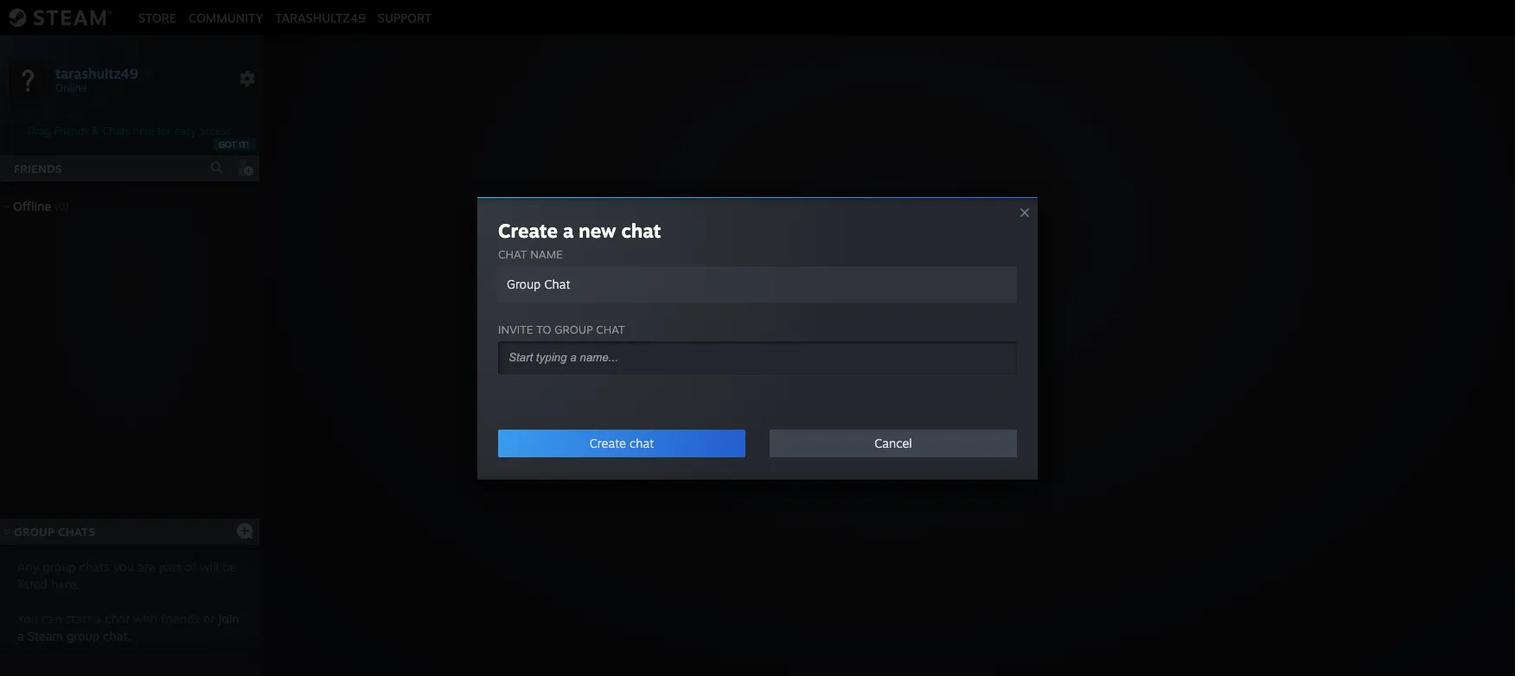 Task type: describe. For each thing, give the bounding box(es) containing it.
0 vertical spatial or
[[862, 365, 876, 382]]

here
[[133, 125, 154, 138]]

access
[[199, 125, 231, 138]]

create a new chat
[[498, 218, 661, 242]]

be
[[222, 560, 236, 574]]

for
[[157, 125, 171, 138]]

tarashultz49 link
[[269, 10, 372, 25]]

invite
[[498, 322, 533, 336]]

easy
[[174, 125, 196, 138]]

support link
[[372, 10, 438, 25]]

group inside any group chats you are part of will be listed here.
[[43, 560, 76, 574]]

offline
[[13, 199, 51, 214]]

click
[[772, 365, 803, 382]]

listed
[[17, 577, 48, 592]]

1 vertical spatial friends
[[14, 162, 62, 176]]

start!
[[974, 365, 1008, 382]]

new
[[579, 218, 616, 242]]

manage friends list settings image
[[239, 70, 256, 87]]

a for steam
[[17, 629, 24, 644]]

0 horizontal spatial tarashultz49
[[55, 64, 138, 82]]

store link
[[132, 10, 183, 25]]

here.
[[51, 577, 80, 592]]

create a group chat image
[[236, 522, 253, 539]]

Start typing a name... text field
[[507, 350, 995, 365]]

create for create a new chat
[[498, 218, 558, 242]]

chat.
[[103, 629, 131, 644]]

with
[[133, 612, 158, 626]]

drag
[[28, 125, 51, 138]]

0 horizontal spatial or
[[203, 612, 215, 626]]

drag friends & chats here for easy access
[[28, 125, 231, 138]]

0 horizontal spatial chat
[[498, 247, 527, 261]]

store
[[138, 10, 176, 25]]

add a friend image
[[235, 158, 254, 177]]

friends
[[161, 612, 200, 626]]

of
[[185, 560, 197, 574]]

part
[[159, 560, 182, 574]]

friend
[[818, 365, 859, 382]]

can
[[42, 612, 62, 626]]

support
[[378, 10, 432, 25]]

community
[[189, 10, 263, 25]]

1 horizontal spatial tarashultz49
[[275, 10, 366, 25]]



Task type: locate. For each thing, give the bounding box(es) containing it.
chat
[[498, 247, 527, 261], [923, 365, 953, 382]]

1 vertical spatial chats
[[58, 525, 95, 539]]

chat
[[622, 218, 661, 242], [596, 322, 625, 336], [630, 436, 654, 450], [105, 612, 130, 626]]

1 horizontal spatial to
[[957, 365, 970, 382]]

to left start!
[[957, 365, 970, 382]]

0 vertical spatial group
[[555, 322, 593, 336]]

to right invite
[[537, 322, 552, 336]]

create inside button
[[590, 436, 626, 450]]

1 horizontal spatial chat
[[923, 365, 953, 382]]

1 horizontal spatial group
[[880, 365, 919, 382]]

0 vertical spatial friends
[[54, 125, 89, 138]]

a right the start
[[95, 612, 102, 626]]

chat left start!
[[923, 365, 953, 382]]

a right click
[[807, 365, 814, 382]]

1 horizontal spatial chats
[[103, 125, 130, 138]]

name
[[530, 247, 563, 261]]

cancel
[[875, 436, 912, 450]]

1 horizontal spatial or
[[862, 365, 876, 382]]

invite to group chat
[[498, 322, 625, 336]]

&
[[92, 125, 100, 138]]

chats
[[79, 560, 110, 574]]

1 vertical spatial tarashultz49
[[55, 64, 138, 82]]

group up any
[[14, 525, 55, 539]]

will
[[200, 560, 219, 574]]

friends
[[54, 125, 89, 138], [14, 162, 62, 176]]

0 vertical spatial group
[[880, 365, 919, 382]]

or right friend
[[862, 365, 876, 382]]

1 vertical spatial chat
[[923, 365, 953, 382]]

a down you
[[17, 629, 24, 644]]

you
[[17, 612, 38, 626]]

1 vertical spatial or
[[203, 612, 215, 626]]

create
[[498, 218, 558, 242], [590, 436, 626, 450]]

chats up chats
[[58, 525, 95, 539]]

chat left name
[[498, 247, 527, 261]]

or left join
[[203, 612, 215, 626]]

2 vertical spatial group
[[67, 629, 100, 644]]

group right friend
[[880, 365, 919, 382]]

or
[[862, 365, 876, 382], [203, 612, 215, 626]]

0 vertical spatial create
[[498, 218, 558, 242]]

create chat
[[590, 436, 654, 450]]

group right invite
[[555, 322, 593, 336]]

a
[[563, 218, 574, 242], [807, 365, 814, 382], [95, 612, 102, 626], [17, 629, 24, 644]]

join a steam group chat.
[[17, 612, 239, 644]]

a left new
[[563, 218, 574, 242]]

group up here.
[[43, 560, 76, 574]]

tarashultz49
[[275, 10, 366, 25], [55, 64, 138, 82]]

steam
[[28, 629, 63, 644]]

are
[[138, 560, 155, 574]]

0 vertical spatial chat
[[498, 247, 527, 261]]

0 vertical spatial chats
[[103, 125, 130, 138]]

collapse chats list image
[[0, 528, 20, 536]]

0 horizontal spatial to
[[537, 322, 552, 336]]

0 horizontal spatial chats
[[58, 525, 95, 539]]

cancel button
[[770, 430, 1017, 457]]

group
[[880, 365, 919, 382], [14, 525, 55, 539]]

click a friend or group chat to start!
[[772, 365, 1008, 382]]

1 horizontal spatial create
[[590, 436, 626, 450]]

0 horizontal spatial create
[[498, 218, 558, 242]]

1 vertical spatial create
[[590, 436, 626, 450]]

a for new
[[563, 218, 574, 242]]

1 vertical spatial group
[[43, 560, 76, 574]]

chats
[[103, 125, 130, 138], [58, 525, 95, 539]]

any
[[17, 560, 39, 574]]

chat name
[[498, 247, 563, 261]]

search my friends list image
[[209, 160, 225, 176]]

create chat button
[[498, 430, 746, 457]]

community link
[[183, 10, 269, 25]]

join
[[219, 612, 239, 626]]

friends left &
[[54, 125, 89, 138]]

join a steam group chat. link
[[17, 612, 239, 644]]

chats right &
[[103, 125, 130, 138]]

you can start a chat with friends or
[[17, 612, 219, 626]]

1 vertical spatial to
[[957, 365, 970, 382]]

0 horizontal spatial group
[[14, 525, 55, 539]]

tarashultz49 up &
[[55, 64, 138, 82]]

group down the start
[[67, 629, 100, 644]]

group
[[555, 322, 593, 336], [43, 560, 76, 574], [67, 629, 100, 644]]

create for create chat
[[590, 436, 626, 450]]

group chats
[[14, 525, 95, 539]]

start
[[65, 612, 91, 626]]

a for friend
[[807, 365, 814, 382]]

0 vertical spatial tarashultz49
[[275, 10, 366, 25]]

friends down drag
[[14, 162, 62, 176]]

any group chats you are part of will be listed here.
[[17, 560, 236, 592]]

chat inside button
[[630, 436, 654, 450]]

a inside "join a steam group chat."
[[17, 629, 24, 644]]

None text field
[[498, 266, 1017, 302]]

you
[[113, 560, 134, 574]]

1 vertical spatial group
[[14, 525, 55, 539]]

to
[[537, 322, 552, 336], [957, 365, 970, 382]]

tarashultz49 left support link
[[275, 10, 366, 25]]

0 vertical spatial to
[[537, 322, 552, 336]]

group inside "join a steam group chat."
[[67, 629, 100, 644]]



Task type: vqa. For each thing, say whether or not it's contained in the screenshot.
The They
no



